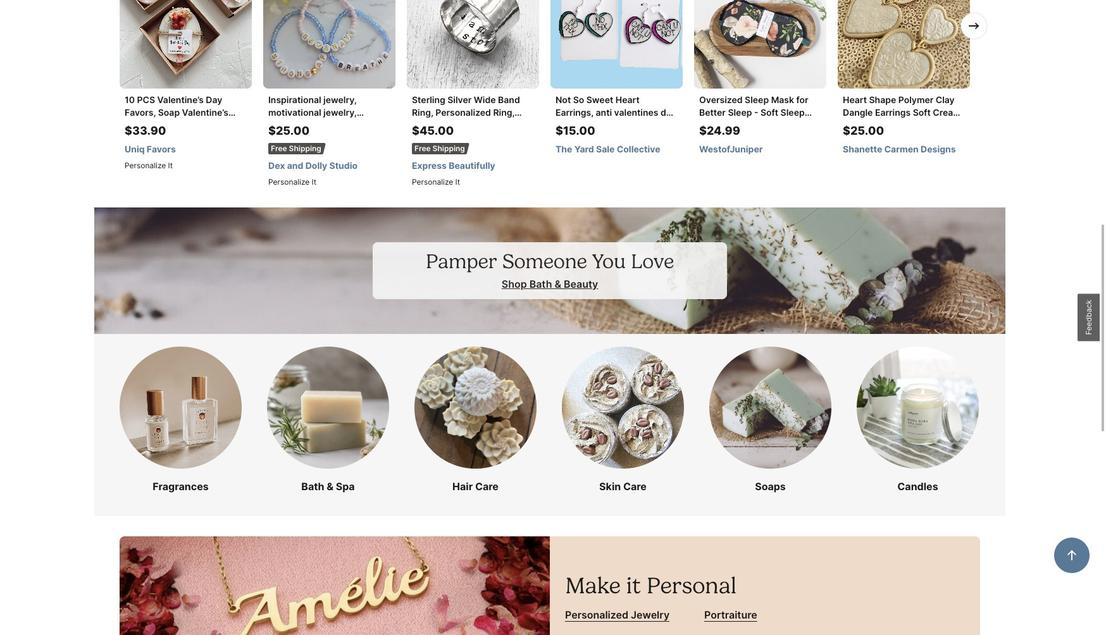 Task type: vqa. For each thing, say whether or not it's contained in the screenshot.
shipping related to $25.00
yes



Task type: describe. For each thing, give the bounding box(es) containing it.
candles
[[898, 480, 938, 493]]

uniq
[[125, 144, 145, 154]]

pamper someone you love image
[[94, 208, 1006, 334]]

personalize inside dex and dolly studio personalize it
[[268, 177, 310, 187]]

the
[[556, 144, 572, 154]]

image image for bath & spa
[[267, 347, 389, 469]]

sweet
[[587, 94, 613, 105]]

express beautifully personalize it
[[412, 160, 495, 187]]

bath & spa
[[301, 480, 355, 493]]

image image for soaps
[[710, 347, 832, 469]]

free shipping for $25.00
[[271, 144, 321, 153]]

shipping for $45.00
[[433, 144, 465, 153]]

free for $45.00
[[415, 144, 431, 153]]

earrings,
[[556, 107, 594, 118]]

pamper someone you love shop bath & beauty
[[426, 249, 674, 291]]

westofjuniper
[[699, 144, 763, 154]]

10 pcs valentine's day favors, soap valentine's day gifts, red floral, galentine's party, valentine's classroom gift 278273030603046912 image
[[120, 0, 252, 89]]

hair
[[453, 480, 473, 493]]

day
[[661, 107, 676, 118]]

soaps
[[755, 480, 786, 493]]

free shipping for $45.00
[[415, 144, 465, 153]]

$15.00
[[556, 124, 595, 137]]

& inside the pamper someone you love shop bath & beauty
[[555, 278, 561, 291]]

yard
[[575, 144, 594, 154]]

dex and dolly studio personalize it
[[268, 160, 358, 187]]

valentines
[[614, 107, 659, 118]]

sterling silver wide band ring, personalized ring, adjustable ring, wide ring, inside message ring, hammered thumb ring, gift for her 248118105065373697 image
[[407, 0, 539, 89]]

skin
[[599, 480, 621, 493]]

someone
[[502, 249, 587, 273]]

not
[[556, 94, 571, 105]]

1 vertical spatial bath
[[301, 480, 324, 493]]

image image for skin care
[[562, 347, 684, 469]]

not so sweet heart earrings, anti valentines day earrings $15.00 the yard sale collective
[[556, 94, 676, 154]]

shanette
[[843, 144, 882, 154]]

personal
[[647, 572, 737, 599]]

spa
[[336, 480, 355, 493]]

care for skin care
[[623, 480, 647, 493]]

1 vertical spatial &
[[327, 480, 334, 493]]

not so sweet heart earrings, anti valentines day earrings 280160995147153409 image
[[551, 0, 683, 89]]

$33.90 uniq favors personalize it
[[125, 124, 176, 170]]

shipping for $25.00
[[289, 144, 321, 153]]

image image for hair care
[[415, 347, 537, 469]]

you
[[592, 249, 626, 273]]

love
[[631, 249, 674, 273]]

make
[[565, 572, 621, 599]]

carmen
[[885, 144, 919, 154]]



Task type: locate. For each thing, give the bounding box(es) containing it.
$25.00 for $25.00 shanette carmen designs
[[843, 124, 884, 137]]

0 horizontal spatial shipping
[[289, 144, 321, 153]]

it inside the express beautifully personalize it
[[455, 177, 460, 187]]

dex
[[268, 160, 285, 171]]

shipping
[[289, 144, 321, 153], [433, 144, 465, 153]]

0 horizontal spatial bath
[[301, 480, 324, 493]]

earrings
[[556, 120, 591, 130]]

$25.00 inside $25.00 shanette carmen designs
[[843, 124, 884, 137]]

$25.00 up and
[[268, 124, 310, 137]]

1 horizontal spatial &
[[555, 278, 561, 291]]

heart
[[616, 94, 640, 105]]

tabler image
[[109, 18, 124, 34], [966, 18, 982, 34]]

2 shipping from the left
[[433, 144, 465, 153]]

personalize down express
[[412, 177, 453, 187]]

2 horizontal spatial it
[[455, 177, 460, 187]]

personal image
[[120, 537, 550, 635]]

2 $25.00 from the left
[[843, 124, 884, 137]]

0 horizontal spatial it
[[168, 161, 173, 170]]

1 horizontal spatial $25.00
[[843, 124, 884, 137]]

care right hair
[[475, 480, 499, 493]]

it
[[168, 161, 173, 170], [312, 177, 317, 187], [455, 177, 460, 187]]

anti
[[596, 107, 612, 118]]

favors
[[147, 144, 176, 154]]

personalize down uniq
[[125, 161, 166, 170]]

2 care from the left
[[623, 480, 647, 493]]

hair care
[[453, 480, 499, 493]]

1 $25.00 from the left
[[268, 124, 310, 137]]

0 horizontal spatial care
[[475, 480, 499, 493]]

personalize down and
[[268, 177, 310, 187]]

studio
[[329, 160, 358, 171]]

inspirational jewelry, motivational jewelry, beaded jewelry, jewelry to inspire, positive affirmation jewelry, stacking bracelets 237012852617281536 image
[[263, 0, 396, 89]]

it inside $33.90 uniq favors personalize it
[[168, 161, 173, 170]]

free shipping up and
[[271, 144, 321, 153]]

personalize
[[125, 161, 166, 170], [268, 177, 310, 187], [412, 177, 453, 187]]

bath inside the pamper someone you love shop bath & beauty
[[530, 278, 552, 291]]

2 tabler image from the left
[[966, 18, 982, 34]]

image image for candles
[[857, 347, 979, 469]]

1 horizontal spatial it
[[312, 177, 317, 187]]

1 horizontal spatial free shipping
[[415, 144, 465, 153]]

express
[[412, 160, 447, 171]]

shop
[[502, 278, 527, 291]]

image image
[[120, 347, 242, 469], [267, 347, 389, 469], [415, 347, 537, 469], [562, 347, 684, 469], [710, 347, 832, 469], [857, 347, 979, 469]]

free
[[271, 144, 287, 153], [415, 144, 431, 153]]

care
[[475, 480, 499, 493], [623, 480, 647, 493]]

dolly
[[305, 160, 327, 171]]

jewelry
[[631, 609, 670, 622]]

2 free shipping from the left
[[415, 144, 465, 153]]

it inside dex and dolly studio personalize it
[[312, 177, 317, 187]]

$25.00 shanette carmen designs
[[843, 124, 956, 154]]

& left spa
[[327, 480, 334, 493]]

bath
[[530, 278, 552, 291], [301, 480, 324, 493]]

$45.00
[[412, 124, 454, 137]]

skin care
[[599, 480, 647, 493]]

2 free from the left
[[415, 144, 431, 153]]

image image for fragrances
[[120, 347, 242, 469]]

0 horizontal spatial free
[[271, 144, 287, 153]]

beauty
[[564, 278, 598, 291]]

1 tabler image from the left
[[109, 18, 124, 34]]

personalized
[[565, 609, 629, 622]]

free up express
[[415, 144, 431, 153]]

bath left spa
[[301, 480, 324, 493]]

1 free from the left
[[271, 144, 287, 153]]

heart shape polymer clay dangle earrings soft cream, cute earrings, statement earrings, handmade jewelry 268582522667089924 image
[[838, 0, 970, 89]]

0 vertical spatial &
[[555, 278, 561, 291]]

it down beautifully
[[455, 177, 460, 187]]

$25.00
[[268, 124, 310, 137], [843, 124, 884, 137]]

$33.90
[[125, 124, 166, 137]]

sale
[[596, 144, 615, 154]]

5 image image from the left
[[710, 347, 832, 469]]

so
[[573, 94, 584, 105]]

shipping down $45.00 at left
[[433, 144, 465, 153]]

collective
[[617, 144, 661, 154]]

1 care from the left
[[475, 480, 499, 493]]

beautifully
[[449, 160, 495, 171]]

personalized jewelry
[[565, 609, 670, 622]]

6 image image from the left
[[857, 347, 979, 469]]

shipping up and
[[289, 144, 321, 153]]

it down dolly
[[312, 177, 317, 187]]

1 horizontal spatial care
[[623, 480, 647, 493]]

oversized sleep mask for better sleep - soft sleep mask - eye mask - sleep mask for women - sleep mask for travel - blindfold 230593561147195392 image
[[694, 0, 827, 89]]

2 image image from the left
[[267, 347, 389, 469]]

1 horizontal spatial shipping
[[433, 144, 465, 153]]

1 horizontal spatial personalize
[[268, 177, 310, 187]]

$25.00 for $25.00
[[268, 124, 310, 137]]

& left beauty
[[555, 278, 561, 291]]

and
[[287, 160, 303, 171]]

1 free shipping from the left
[[271, 144, 321, 153]]

$25.00 up shanette
[[843, 124, 884, 137]]

4 image image from the left
[[562, 347, 684, 469]]

free shipping
[[271, 144, 321, 153], [415, 144, 465, 153]]

make it personal
[[565, 572, 737, 599]]

portraiture
[[704, 609, 757, 622]]

$24.99 westofjuniper
[[699, 124, 763, 154]]

free for $25.00
[[271, 144, 287, 153]]

1 shipping from the left
[[289, 144, 321, 153]]

0 horizontal spatial tabler image
[[109, 18, 124, 34]]

1 horizontal spatial free
[[415, 144, 431, 153]]

care right skin
[[623, 480, 647, 493]]

2 horizontal spatial personalize
[[412, 177, 453, 187]]

it down favors
[[168, 161, 173, 170]]

fragrances
[[153, 480, 209, 493]]

1 horizontal spatial tabler image
[[966, 18, 982, 34]]

$24.99
[[699, 124, 740, 137]]

it
[[626, 572, 641, 599]]

0 horizontal spatial free shipping
[[271, 144, 321, 153]]

0 horizontal spatial $25.00
[[268, 124, 310, 137]]

0 vertical spatial bath
[[530, 278, 552, 291]]

bath down someone
[[530, 278, 552, 291]]

care for hair care
[[475, 480, 499, 493]]

&
[[555, 278, 561, 291], [327, 480, 334, 493]]

designs
[[921, 144, 956, 154]]

1 image image from the left
[[120, 347, 242, 469]]

personalize inside the express beautifully personalize it
[[412, 177, 453, 187]]

pamper
[[426, 249, 497, 273]]

1 horizontal spatial bath
[[530, 278, 552, 291]]

personalize inside $33.90 uniq favors personalize it
[[125, 161, 166, 170]]

0 horizontal spatial personalize
[[125, 161, 166, 170]]

free shipping down $45.00 at left
[[415, 144, 465, 153]]

0 horizontal spatial &
[[327, 480, 334, 493]]

free up dex
[[271, 144, 287, 153]]

3 image image from the left
[[415, 347, 537, 469]]



